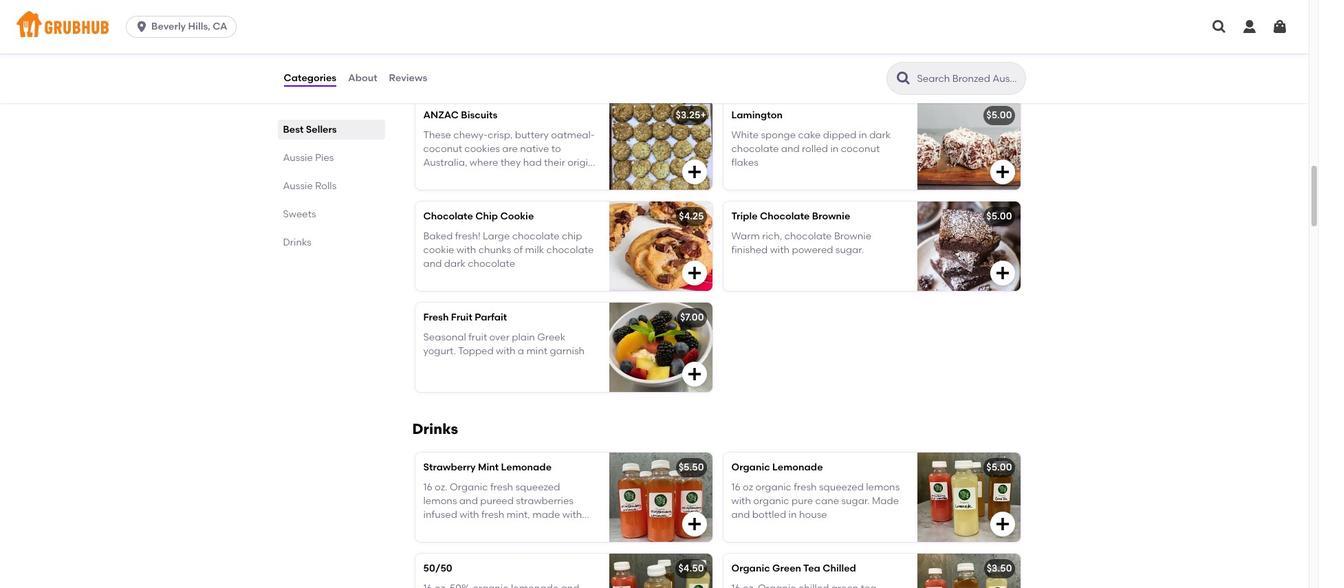Task type: vqa. For each thing, say whether or not it's contained in the screenshot.
bottommost "address"
no



Task type: describe. For each thing, give the bounding box(es) containing it.
parfait
[[475, 312, 507, 324]]

mint,
[[507, 509, 530, 521]]

fresh for strawberries
[[491, 481, 513, 493]]

beverly
[[151, 21, 186, 32]]

infused
[[424, 509, 458, 521]]

warm
[[732, 230, 760, 242]]

best
[[283, 124, 304, 136]]

pureed
[[480, 495, 514, 507]]

sugar. inside 16 oz organic fresh squeezed lemons with organic pure cane sugar. made and bottled in house
[[842, 495, 870, 507]]

0 horizontal spatial drinks
[[283, 237, 312, 248]]

powered
[[792, 244, 834, 256]]

squeezed for organic lemonade
[[820, 481, 864, 493]]

lemons for sugar.
[[867, 481, 900, 493]]

fresh for pure
[[794, 481, 817, 493]]

tea
[[804, 563, 821, 575]]

fruit
[[469, 331, 487, 343]]

$3.25 +
[[676, 110, 707, 121]]

milk
[[525, 244, 544, 256]]

with right the infused
[[460, 509, 479, 521]]

with inside "warm rich, chocolate brownie finished with powered sugar."
[[771, 244, 790, 256]]

aussie rolls
[[283, 180, 337, 192]]

chocolate inside "warm rich, chocolate brownie finished with powered sugar."
[[785, 230, 832, 242]]

chocolate inside white sponge cake dipped in dark chocolate and rolled in coconut flakes
[[732, 143, 779, 155]]

1 vertical spatial organic
[[754, 495, 790, 507]]

fresh
[[424, 312, 449, 324]]

bottled inside 16 oz organic fresh squeezed lemons with organic pure cane sugar. made and bottled in house
[[753, 509, 787, 521]]

about
[[348, 72, 378, 84]]

sellers
[[306, 124, 337, 136]]

white
[[732, 129, 759, 141]]

2 $5.00 from the top
[[987, 211, 1013, 222]]

rich,
[[763, 230, 783, 242]]

anzac
[[424, 110, 459, 121]]

triple
[[732, 211, 758, 222]]

baked fresh!  large chocolate chip cookie with chunks of milk chocolate and dark chocolate
[[424, 230, 594, 270]]

$3.25
[[676, 110, 701, 121]]

in inside "16 oz. organic fresh squeezed lemons and pureed strawberries infused with fresh mint, made with organic pure cane sugar. made and bottled in house"
[[460, 537, 468, 549]]

triple chocolate brownie image
[[918, 202, 1021, 291]]

strawberry mint lemonade
[[424, 462, 552, 474]]

bottled inside "16 oz. organic fresh squeezed lemons and pureed strawberries infused with fresh mint, made with organic pure cane sugar. made and bottled in house"
[[424, 537, 458, 549]]

ca
[[213, 21, 227, 32]]

svg image inside beverly hills, ca button
[[135, 20, 149, 34]]

16 oz organic fresh squeezed lemons with organic pure cane sugar. made and bottled in house
[[732, 481, 900, 521]]

$4.50
[[679, 563, 704, 575]]

seasonal fruit over plain greek yogurt. topped with a mint garnish
[[424, 331, 585, 357]]

fresh fruit parfait
[[424, 312, 507, 324]]

coconut
[[841, 143, 880, 155]]

about button
[[348, 54, 378, 103]]

made
[[533, 509, 561, 521]]

strawberry mint lemonade image
[[609, 453, 713, 542]]

organic green tea chilled image
[[918, 554, 1021, 588]]

with right 'made'
[[563, 509, 582, 521]]

main navigation navigation
[[0, 0, 1310, 54]]

warm rich, chocolate brownie finished with powered sugar.
[[732, 230, 872, 256]]

organic green tea chilled
[[732, 563, 857, 575]]

dipped
[[824, 129, 857, 141]]

aussie for aussie rolls
[[283, 180, 313, 192]]

categories
[[284, 72, 337, 84]]

1 vertical spatial sweets
[[283, 209, 316, 220]]

16 oz. organic fresh squeezed lemons and pureed strawberries infused with fresh mint, made with organic pure cane sugar. made and bottled in house
[[424, 481, 590, 549]]

2 chocolate from the left
[[760, 211, 810, 222]]

cookie
[[424, 244, 455, 256]]

0 vertical spatial sweets
[[413, 68, 464, 86]]

with inside baked fresh!  large chocolate chip cookie with chunks of milk chocolate and dark chocolate
[[457, 244, 476, 256]]

50/50 image
[[609, 554, 713, 588]]

svg image for white sponge cake dipped in dark chocolate and rolled in coconut flakes
[[995, 164, 1011, 181]]

categories button
[[283, 54, 337, 103]]

seasonal
[[424, 331, 466, 343]]

reviews button
[[389, 54, 428, 103]]

rolled
[[802, 143, 829, 155]]

$5.50
[[679, 462, 704, 474]]

baked
[[424, 230, 453, 242]]

+
[[701, 110, 707, 121]]

Search Bronzed Aussie search field
[[916, 72, 1022, 85]]



Task type: locate. For each thing, give the bounding box(es) containing it.
$5.00
[[987, 110, 1013, 121], [987, 211, 1013, 222], [987, 462, 1013, 474]]

squeezed
[[516, 481, 560, 493], [820, 481, 864, 493]]

organic inside "16 oz. organic fresh squeezed lemons and pureed strawberries infused with fresh mint, made with organic pure cane sugar. made and bottled in house"
[[450, 481, 488, 493]]

0 horizontal spatial sweets
[[283, 209, 316, 220]]

made inside "16 oz. organic fresh squeezed lemons and pureed strawberries infused with fresh mint, made with organic pure cane sugar. made and bottled in house"
[[542, 523, 569, 535]]

and down oz
[[732, 509, 750, 521]]

squeezed down organic lemonade
[[820, 481, 864, 493]]

house
[[800, 509, 828, 521], [470, 537, 498, 549]]

drinks
[[283, 237, 312, 248], [413, 421, 458, 438]]

lemons inside "16 oz. organic fresh squeezed lemons and pureed strawberries infused with fresh mint, made with organic pure cane sugar. made and bottled in house"
[[424, 495, 457, 507]]

brownie inside "warm rich, chocolate brownie finished with powered sugar."
[[835, 230, 872, 242]]

0 horizontal spatial cane
[[486, 523, 509, 535]]

0 vertical spatial made
[[873, 495, 900, 507]]

0 horizontal spatial chocolate
[[424, 211, 473, 222]]

beverly hills, ca button
[[126, 16, 242, 38]]

white sponge cake dipped in dark chocolate and rolled in coconut flakes
[[732, 129, 891, 169]]

organic
[[732, 462, 771, 474], [450, 481, 488, 493], [732, 563, 771, 575]]

1 vertical spatial dark
[[444, 258, 466, 270]]

2 16 from the left
[[732, 481, 741, 493]]

oz.
[[435, 481, 448, 493]]

0 vertical spatial house
[[800, 509, 828, 521]]

2 vertical spatial $5.00
[[987, 462, 1013, 474]]

0 vertical spatial aussie
[[283, 152, 313, 164]]

0 vertical spatial sugar.
[[836, 244, 864, 256]]

sponge
[[761, 129, 796, 141]]

cane down organic lemonade
[[816, 495, 840, 507]]

$7.00
[[681, 312, 704, 324]]

topped
[[458, 345, 494, 357]]

1 horizontal spatial pure
[[792, 495, 814, 507]]

organic left 'green'
[[732, 563, 771, 575]]

0 vertical spatial organic
[[732, 462, 771, 474]]

16 for 16 oz. organic fresh squeezed lemons and pureed strawberries infused with fresh mint, made with organic pure cane sugar. made and bottled in house
[[424, 481, 433, 493]]

organic up oz
[[732, 462, 771, 474]]

0 horizontal spatial squeezed
[[516, 481, 560, 493]]

$5.00 for drinks
[[987, 462, 1013, 474]]

dark inside white sponge cake dipped in dark chocolate and rolled in coconut flakes
[[870, 129, 891, 141]]

with
[[457, 244, 476, 256], [771, 244, 790, 256], [496, 345, 516, 357], [732, 495, 751, 507], [460, 509, 479, 521], [563, 509, 582, 521]]

svg image for warm rich, chocolate brownie finished with powered sugar.
[[995, 265, 1011, 282]]

16 inside 16 oz organic fresh squeezed lemons with organic pure cane sugar. made and bottled in house
[[732, 481, 741, 493]]

1 chocolate from the left
[[424, 211, 473, 222]]

squeezed inside 16 oz organic fresh squeezed lemons with organic pure cane sugar. made and bottled in house
[[820, 481, 864, 493]]

anzac biscuits image
[[609, 101, 713, 190]]

plain
[[512, 331, 535, 343]]

house inside 16 oz organic fresh squeezed lemons with organic pure cane sugar. made and bottled in house
[[800, 509, 828, 521]]

$4.25
[[679, 211, 704, 222]]

made
[[873, 495, 900, 507], [542, 523, 569, 535]]

flakes
[[732, 157, 759, 169]]

0 vertical spatial drinks
[[283, 237, 312, 248]]

aussie left pies
[[283, 152, 313, 164]]

lemons
[[867, 481, 900, 493], [424, 495, 457, 507]]

lemons for with
[[424, 495, 457, 507]]

organic lemonade image
[[918, 453, 1021, 542]]

pure down pureed
[[462, 523, 483, 535]]

organic lemonade
[[732, 462, 823, 474]]

16 inside "16 oz. organic fresh squeezed lemons and pureed strawberries infused with fresh mint, made with organic pure cane sugar. made and bottled in house"
[[424, 481, 433, 493]]

made inside 16 oz organic fresh squeezed lemons with organic pure cane sugar. made and bottled in house
[[873, 495, 900, 507]]

chip
[[562, 230, 583, 242]]

1 vertical spatial $5.00
[[987, 211, 1013, 222]]

aussie
[[283, 152, 313, 164], [283, 180, 313, 192]]

0 horizontal spatial bottled
[[424, 537, 458, 549]]

house down pureed
[[470, 537, 498, 549]]

chocolate down chunks
[[468, 258, 515, 270]]

1 vertical spatial sugar.
[[842, 495, 870, 507]]

pure inside 16 oz organic fresh squeezed lemons with organic pure cane sugar. made and bottled in house
[[792, 495, 814, 507]]

chocolate chip cookie
[[424, 211, 534, 222]]

brownie down triple chocolate brownie
[[835, 230, 872, 242]]

sweets up anzac
[[413, 68, 464, 86]]

anzac biscuits
[[424, 110, 498, 121]]

with down oz
[[732, 495, 751, 507]]

50/50
[[424, 563, 453, 575]]

0 horizontal spatial lemons
[[424, 495, 457, 507]]

and inside white sponge cake dipped in dark chocolate and rolled in coconut flakes
[[782, 143, 800, 155]]

in inside 16 oz organic fresh squeezed lemons with organic pure cane sugar. made and bottled in house
[[789, 509, 797, 521]]

organic inside "16 oz. organic fresh squeezed lemons and pureed strawberries infused with fresh mint, made with organic pure cane sugar. made and bottled in house"
[[424, 523, 460, 535]]

pies
[[315, 152, 334, 164]]

chocolate up powered
[[785, 230, 832, 242]]

greek
[[538, 331, 566, 343]]

sweets down aussie rolls
[[283, 209, 316, 220]]

aussie left rolls
[[283, 180, 313, 192]]

lemonade
[[501, 462, 552, 474], [773, 462, 823, 474]]

1 horizontal spatial chocolate
[[760, 211, 810, 222]]

in
[[859, 129, 868, 141], [831, 143, 839, 155], [789, 509, 797, 521], [460, 537, 468, 549]]

cane
[[816, 495, 840, 507], [486, 523, 509, 535]]

cane down "mint,"
[[486, 523, 509, 535]]

mint
[[478, 462, 499, 474]]

aussie for aussie pies
[[283, 152, 313, 164]]

1 horizontal spatial dark
[[870, 129, 891, 141]]

reviews
[[389, 72, 428, 84]]

1 horizontal spatial house
[[800, 509, 828, 521]]

lemonade up 16 oz organic fresh squeezed lemons with organic pure cane sugar. made and bottled in house
[[773, 462, 823, 474]]

$3.50
[[987, 563, 1013, 575]]

16 left oz. in the bottom left of the page
[[424, 481, 433, 493]]

chilled
[[823, 563, 857, 575]]

fresh
[[491, 481, 513, 493], [794, 481, 817, 493], [482, 509, 505, 521]]

1 vertical spatial aussie
[[283, 180, 313, 192]]

chocolate down white
[[732, 143, 779, 155]]

1 squeezed from the left
[[516, 481, 560, 493]]

beverly hills, ca
[[151, 21, 227, 32]]

1 horizontal spatial bottled
[[753, 509, 787, 521]]

and left pureed
[[460, 495, 478, 507]]

0 horizontal spatial lemonade
[[501, 462, 552, 474]]

0 horizontal spatial 16
[[424, 481, 433, 493]]

organic
[[756, 481, 792, 493], [754, 495, 790, 507], [424, 523, 460, 535]]

pure inside "16 oz. organic fresh squeezed lemons and pureed strawberries infused with fresh mint, made with organic pure cane sugar. made and bottled in house"
[[462, 523, 483, 535]]

2 vertical spatial organic
[[424, 523, 460, 535]]

1 horizontal spatial cane
[[816, 495, 840, 507]]

organic for organic green tea chilled
[[732, 563, 771, 575]]

16 for 16 oz organic fresh squeezed lemons with organic pure cane sugar. made and bottled in house
[[732, 481, 741, 493]]

chocolate
[[424, 211, 473, 222], [760, 211, 810, 222]]

2 aussie from the top
[[283, 180, 313, 192]]

0 vertical spatial cane
[[816, 495, 840, 507]]

2 vertical spatial organic
[[732, 563, 771, 575]]

a
[[518, 345, 524, 357]]

1 vertical spatial made
[[542, 523, 569, 535]]

sugar. inside "warm rich, chocolate brownie finished with powered sugar."
[[836, 244, 864, 256]]

0 horizontal spatial house
[[470, 537, 498, 549]]

chocolate
[[732, 143, 779, 155], [512, 230, 560, 242], [785, 230, 832, 242], [547, 244, 594, 256], [468, 258, 515, 270]]

0 vertical spatial lemons
[[867, 481, 900, 493]]

0 vertical spatial brownie
[[813, 211, 851, 222]]

1 horizontal spatial lemonade
[[773, 462, 823, 474]]

svg image for 16 oz organic fresh squeezed lemons with organic pure cane sugar. made and bottled in house
[[995, 516, 1011, 533]]

pure down organic lemonade
[[792, 495, 814, 507]]

2 lemonade from the left
[[773, 462, 823, 474]]

brownie
[[813, 211, 851, 222], [835, 230, 872, 242]]

and inside 16 oz organic fresh squeezed lemons with organic pure cane sugar. made and bottled in house
[[732, 509, 750, 521]]

with inside seasonal fruit over plain greek yogurt. topped with a mint garnish
[[496, 345, 516, 357]]

0 vertical spatial $5.00
[[987, 110, 1013, 121]]

chocolate down the chip
[[547, 244, 594, 256]]

lamington image
[[918, 101, 1021, 190]]

fresh down pureed
[[482, 509, 505, 521]]

1 horizontal spatial drinks
[[413, 421, 458, 438]]

1 horizontal spatial made
[[873, 495, 900, 507]]

house inside "16 oz. organic fresh squeezed lemons and pureed strawberries infused with fresh mint, made with organic pure cane sugar. made and bottled in house"
[[470, 537, 498, 549]]

and down sponge at the top right
[[782, 143, 800, 155]]

0 vertical spatial bottled
[[753, 509, 787, 521]]

aussie pies
[[283, 152, 334, 164]]

1 vertical spatial brownie
[[835, 230, 872, 242]]

1 $5.00 from the top
[[987, 110, 1013, 121]]

rolls
[[315, 180, 337, 192]]

pure
[[792, 495, 814, 507], [462, 523, 483, 535]]

chocolate up 'milk'
[[512, 230, 560, 242]]

1 vertical spatial lemons
[[424, 495, 457, 507]]

lamington
[[732, 110, 783, 121]]

1 16 from the left
[[424, 481, 433, 493]]

0 horizontal spatial pure
[[462, 523, 483, 535]]

squeezed inside "16 oz. organic fresh squeezed lemons and pureed strawberries infused with fresh mint, made with organic pure cane sugar. made and bottled in house"
[[516, 481, 560, 493]]

$5.00 for sweets
[[987, 110, 1013, 121]]

chocolate chip cookie image
[[609, 202, 713, 291]]

0 vertical spatial organic
[[756, 481, 792, 493]]

organic for organic lemonade
[[732, 462, 771, 474]]

hills,
[[188, 21, 210, 32]]

svg image inside main navigation navigation
[[1242, 19, 1259, 35]]

2 vertical spatial sugar.
[[512, 523, 540, 535]]

oz
[[743, 481, 754, 493]]

fruit
[[451, 312, 473, 324]]

0 vertical spatial pure
[[792, 495, 814, 507]]

cake
[[799, 129, 821, 141]]

strawberry
[[424, 462, 476, 474]]

large
[[483, 230, 510, 242]]

svg image for 16 oz. organic fresh squeezed lemons and pureed strawberries infused with fresh mint, made with organic pure cane sugar. made and bottled in house
[[686, 516, 703, 533]]

house up tea
[[800, 509, 828, 521]]

finished
[[732, 244, 768, 256]]

cookie
[[501, 211, 534, 222]]

sugar. inside "16 oz. organic fresh squeezed lemons and pureed strawberries infused with fresh mint, made with organic pure cane sugar. made and bottled in house"
[[512, 523, 540, 535]]

organic down the strawberry mint lemonade
[[450, 481, 488, 493]]

yogurt.
[[424, 345, 456, 357]]

cane inside 16 oz organic fresh squeezed lemons with organic pure cane sugar. made and bottled in house
[[816, 495, 840, 507]]

fresh up pureed
[[491, 481, 513, 493]]

1 horizontal spatial squeezed
[[820, 481, 864, 493]]

1 vertical spatial cane
[[486, 523, 509, 535]]

with left a at the bottom left
[[496, 345, 516, 357]]

bottled up 50/50
[[424, 537, 458, 549]]

biscuits
[[461, 110, 498, 121]]

and down cookie
[[424, 258, 442, 270]]

1 horizontal spatial lemons
[[867, 481, 900, 493]]

fresh fruit parfait image
[[609, 303, 713, 392]]

dark inside baked fresh!  large chocolate chip cookie with chunks of milk chocolate and dark chocolate
[[444, 258, 466, 270]]

with down fresh!
[[457, 244, 476, 256]]

svg image
[[1242, 19, 1259, 35], [995, 164, 1011, 181], [995, 265, 1011, 282], [686, 516, 703, 533], [995, 516, 1011, 533]]

with down rich,
[[771, 244, 790, 256]]

green
[[773, 563, 802, 575]]

2 squeezed from the left
[[820, 481, 864, 493]]

drinks down aussie rolls
[[283, 237, 312, 248]]

16 left oz
[[732, 481, 741, 493]]

dark
[[870, 129, 891, 141], [444, 258, 466, 270]]

over
[[490, 331, 510, 343]]

bottled down oz
[[753, 509, 787, 521]]

dark down cookie
[[444, 258, 466, 270]]

drinks up the 'strawberry'
[[413, 421, 458, 438]]

chocolate up rich,
[[760, 211, 810, 222]]

1 vertical spatial organic
[[450, 481, 488, 493]]

chunks
[[479, 244, 512, 256]]

strawberries
[[516, 495, 574, 507]]

and inside baked fresh!  large chocolate chip cookie with chunks of milk chocolate and dark chocolate
[[424, 258, 442, 270]]

1 aussie from the top
[[283, 152, 313, 164]]

of
[[514, 244, 523, 256]]

1 lemonade from the left
[[501, 462, 552, 474]]

0 horizontal spatial made
[[542, 523, 569, 535]]

squeezed for strawberry mint lemonade
[[516, 481, 560, 493]]

search icon image
[[896, 70, 912, 87]]

3 $5.00 from the top
[[987, 462, 1013, 474]]

sugar.
[[836, 244, 864, 256], [842, 495, 870, 507], [512, 523, 540, 535]]

1 horizontal spatial sweets
[[413, 68, 464, 86]]

0 vertical spatial dark
[[870, 129, 891, 141]]

1 vertical spatial house
[[470, 537, 498, 549]]

bottled
[[753, 509, 787, 521], [424, 537, 458, 549]]

best sellers
[[283, 124, 337, 136]]

1 vertical spatial bottled
[[424, 537, 458, 549]]

chip
[[476, 211, 498, 222]]

brownie up powered
[[813, 211, 851, 222]]

fresh inside 16 oz organic fresh squeezed lemons with organic pure cane sugar. made and bottled in house
[[794, 481, 817, 493]]

1 horizontal spatial 16
[[732, 481, 741, 493]]

with inside 16 oz organic fresh squeezed lemons with organic pure cane sugar. made and bottled in house
[[732, 495, 751, 507]]

mint
[[527, 345, 548, 357]]

garnish
[[550, 345, 585, 357]]

1 vertical spatial drinks
[[413, 421, 458, 438]]

1 vertical spatial pure
[[462, 523, 483, 535]]

fresh down organic lemonade
[[794, 481, 817, 493]]

fresh!
[[455, 230, 481, 242]]

squeezed up strawberries
[[516, 481, 560, 493]]

svg image
[[1212, 19, 1228, 35], [1272, 19, 1289, 35], [135, 20, 149, 34], [686, 164, 703, 181], [686, 265, 703, 282], [686, 366, 703, 383]]

triple chocolate brownie
[[732, 211, 851, 222]]

0 horizontal spatial dark
[[444, 258, 466, 270]]

cane inside "16 oz. organic fresh squeezed lemons and pureed strawberries infused with fresh mint, made with organic pure cane sugar. made and bottled in house"
[[486, 523, 509, 535]]

lemonade right mint
[[501, 462, 552, 474]]

chocolate up the baked
[[424, 211, 473, 222]]

lemons inside 16 oz organic fresh squeezed lemons with organic pure cane sugar. made and bottled in house
[[867, 481, 900, 493]]

16
[[424, 481, 433, 493], [732, 481, 741, 493]]

dark up coconut
[[870, 129, 891, 141]]

and down strawberries
[[572, 523, 590, 535]]



